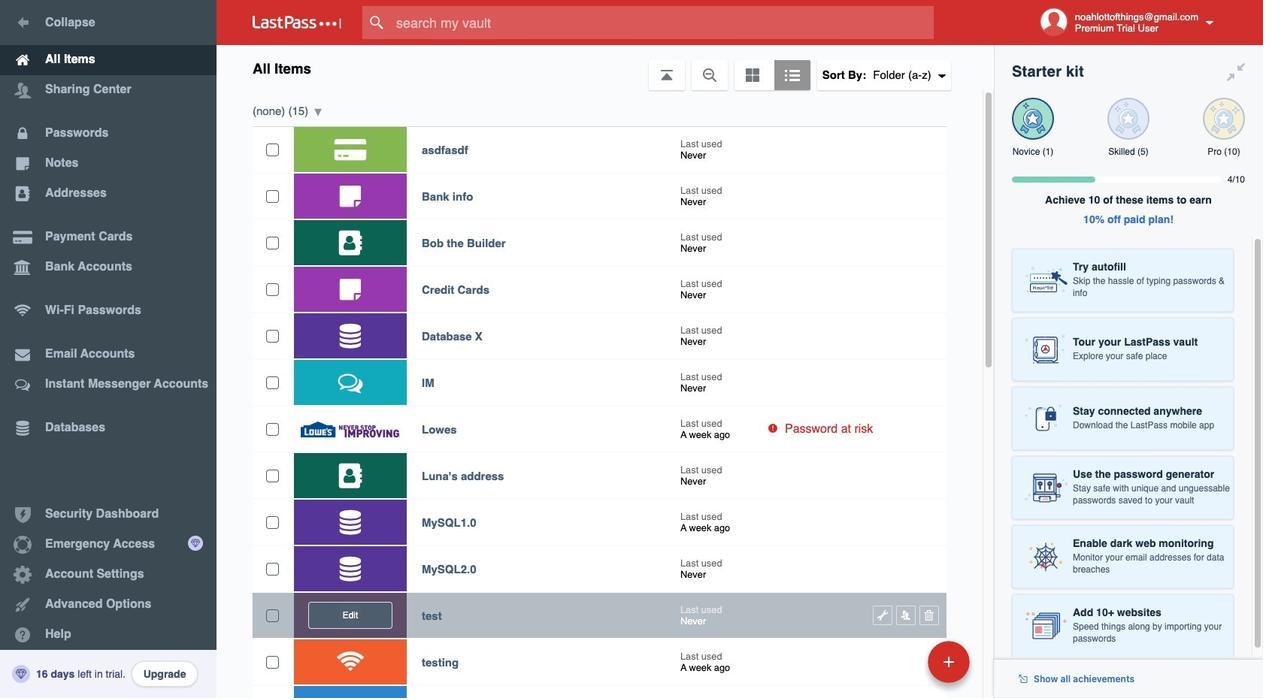 Task type: locate. For each thing, give the bounding box(es) containing it.
new item element
[[825, 641, 975, 684]]

main navigation navigation
[[0, 0, 217, 699]]



Task type: describe. For each thing, give the bounding box(es) containing it.
Search search field
[[362, 6, 963, 39]]

new item navigation
[[825, 637, 979, 699]]

vault options navigation
[[217, 45, 994, 90]]

lastpass image
[[253, 16, 341, 29]]

search my vault text field
[[362, 6, 963, 39]]



Task type: vqa. For each thing, say whether or not it's contained in the screenshot.
text box
no



